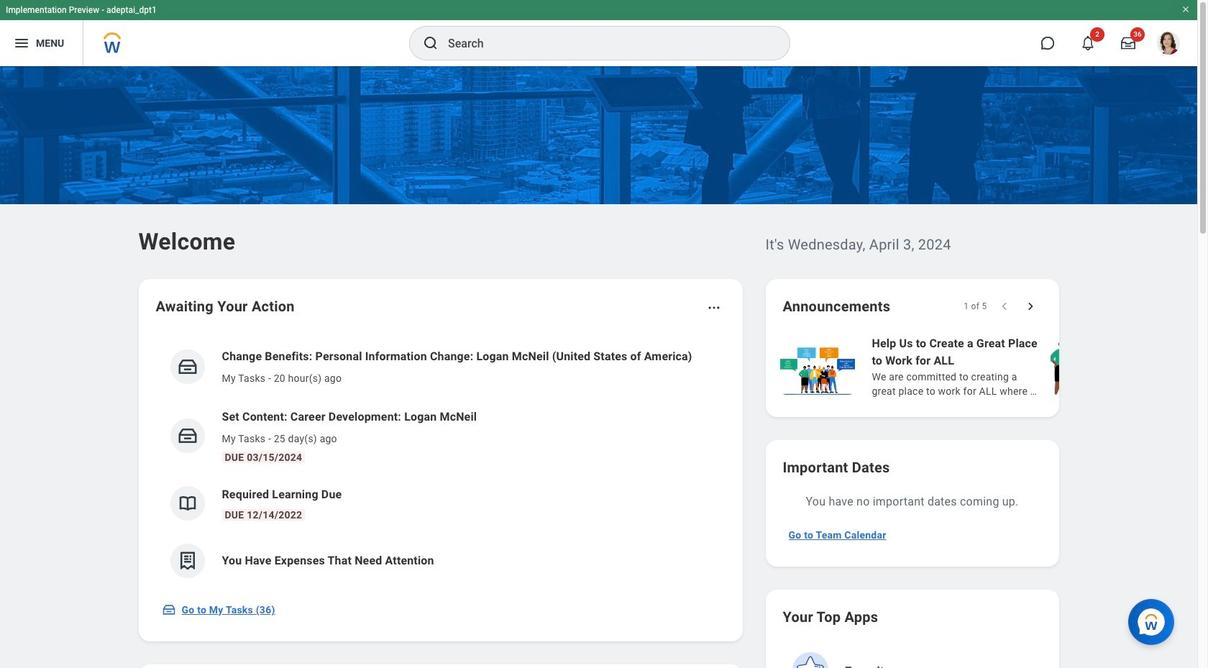 Task type: describe. For each thing, give the bounding box(es) containing it.
1 horizontal spatial list
[[778, 334, 1209, 400]]

search image
[[422, 35, 440, 52]]

0 horizontal spatial list
[[156, 337, 726, 590]]

inbox large image
[[1122, 36, 1136, 50]]

justify image
[[13, 35, 30, 52]]

Search Workday  search field
[[448, 27, 761, 59]]

inbox image
[[162, 603, 176, 617]]

dashboard expenses image
[[177, 551, 198, 572]]

book open image
[[177, 493, 198, 515]]

notifications large image
[[1082, 36, 1096, 50]]



Task type: locate. For each thing, give the bounding box(es) containing it.
main content
[[0, 66, 1209, 669]]

list
[[778, 334, 1209, 400], [156, 337, 726, 590]]

profile logan mcneil image
[[1158, 32, 1181, 58]]

related actions image
[[707, 301, 721, 315]]

2 inbox image from the top
[[177, 425, 198, 447]]

inbox image
[[177, 356, 198, 378], [177, 425, 198, 447]]

1 vertical spatial inbox image
[[177, 425, 198, 447]]

chevron left small image
[[998, 299, 1012, 314]]

chevron right small image
[[1024, 299, 1038, 314]]

status
[[964, 301, 988, 312]]

banner
[[0, 0, 1198, 66]]

1 inbox image from the top
[[177, 356, 198, 378]]

0 vertical spatial inbox image
[[177, 356, 198, 378]]

close environment banner image
[[1182, 5, 1191, 14]]



Task type: vqa. For each thing, say whether or not it's contained in the screenshot.
chevron left small IMAGE
yes



